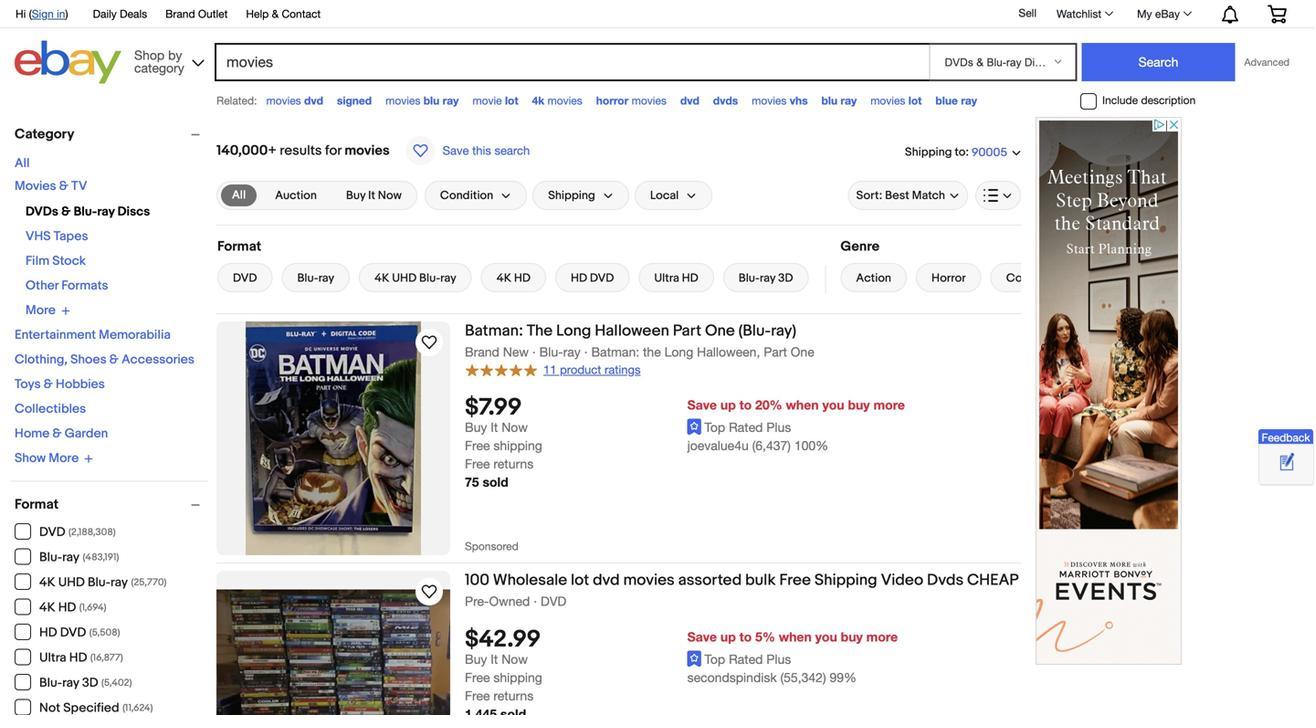 Task type: describe. For each thing, give the bounding box(es) containing it.
watchlist link
[[1047, 3, 1122, 25]]

blu- right dvd link
[[297, 271, 319, 286]]

blue
[[936, 94, 959, 107]]

& right shoes
[[109, 352, 119, 368]]

movies dvd
[[266, 94, 323, 107]]

dvds & blu-ray discs vhs tapes film stock other formats
[[26, 204, 150, 294]]

home
[[15, 426, 50, 442]]

ray up (blu- at the right
[[760, 271, 776, 286]]

99%
[[830, 670, 857, 686]]

5%
[[756, 630, 776, 645]]

search
[[495, 143, 530, 158]]

save up to 5% when you buy more buy it now
[[465, 630, 898, 667]]

local
[[650, 188, 679, 203]]

movies right horror
[[632, 94, 667, 107]]

movies right related:
[[266, 94, 301, 107]]

shipping to : 90005
[[906, 145, 1008, 160]]

lot for movies lot
[[909, 94, 922, 107]]

to for $7.99
[[740, 398, 752, 413]]

(5,508)
[[89, 627, 120, 639]]

$7.99
[[465, 394, 522, 422]]

video
[[881, 571, 924, 590]]

3d for blu-ray 3d (5,402)
[[82, 676, 98, 691]]

movies right for
[[345, 143, 390, 159]]

buy for $42.99
[[465, 652, 487, 667]]

0 vertical spatial one
[[705, 322, 735, 341]]

movies blu ray
[[386, 94, 459, 107]]

ray inside 'batman: the long halloween part one (blu-ray) brand new · blu-ray · batman: the long halloween, part one'
[[563, 345, 581, 360]]

horror
[[597, 94, 629, 107]]

(
[[29, 7, 32, 20]]

1 vertical spatial format
[[15, 497, 59, 513]]

auction link
[[264, 185, 328, 207]]

save for $7.99
[[688, 398, 717, 413]]

shop by category
[[134, 48, 184, 75]]

horror movies
[[597, 94, 667, 107]]

blu-ray 3d
[[739, 271, 794, 286]]

vhs
[[26, 229, 51, 244]]

sort:
[[857, 188, 883, 203]]

free inside 100 wholesale lot dvd movies assorted bulk free shipping video dvds cheap pre-owned · dvd
[[780, 571, 812, 590]]

horror link
[[917, 263, 982, 292]]

1 horizontal spatial batman:
[[592, 345, 640, 360]]

shop
[[134, 48, 165, 63]]

top rated plus for $7.99
[[705, 420, 792, 435]]

other formats link
[[26, 278, 108, 294]]

my ebay link
[[1128, 3, 1201, 25]]

returns for $42.99
[[494, 689, 534, 704]]

dvd left the blu-ray
[[233, 271, 257, 286]]

the
[[527, 322, 553, 341]]

0 vertical spatial all
[[15, 156, 30, 171]]

show more button
[[15, 451, 93, 467]]

batman: the long halloween part one (blu-ray) brand new · blu-ray · batman: the long halloween, part one
[[465, 322, 815, 360]]

help
[[246, 7, 269, 20]]

clothing, shoes & accessories link
[[15, 352, 195, 368]]

· up product
[[585, 345, 588, 360]]

blu-ray 3d (5,402)
[[39, 676, 132, 691]]

comedy
[[1007, 271, 1053, 286]]

main content containing $7.99
[[217, 117, 1070, 716]]

stock
[[52, 254, 86, 269]]

& right toys
[[44, 377, 53, 393]]

100
[[465, 571, 490, 590]]

movie lot
[[473, 94, 519, 107]]

hd dvd link
[[556, 263, 630, 292]]

shipping button
[[533, 181, 629, 210]]

now for $7.99
[[502, 420, 528, 435]]

free shipping for $42.99
[[465, 670, 543, 686]]

shop by category banner
[[5, 0, 1301, 89]]

joevalue4u (6,437) 100% free returns 75 sold
[[465, 438, 829, 490]]

include description
[[1103, 94, 1196, 107]]

up for $7.99
[[721, 398, 736, 413]]

ray down dvd (2,188,308)
[[62, 550, 80, 566]]

signed link
[[337, 94, 372, 107]]

toys
[[15, 377, 41, 393]]

3d for blu-ray 3d
[[779, 271, 794, 286]]

it for $42.99
[[491, 652, 498, 667]]

to inside shipping to : 90005
[[955, 145, 966, 159]]

blu- down ultra hd (16,877)
[[39, 676, 62, 691]]

4k for 4k uhd blu-ray (25,770)
[[39, 575, 55, 591]]

ebay
[[1156, 7, 1181, 20]]

4k uhd blu-ray link
[[359, 263, 472, 292]]

condition button
[[425, 181, 527, 210]]

accessories
[[122, 352, 195, 368]]

discs
[[118, 204, 150, 220]]

movies inside 100 wholesale lot dvd movies assorted bulk free shipping video dvds cheap pre-owned · dvd
[[624, 571, 675, 590]]

local button
[[635, 181, 713, 210]]

brand outlet
[[166, 7, 228, 20]]

(483,191)
[[83, 552, 119, 564]]

free inside secondspindisk (55,342) 99% free returns
[[465, 689, 490, 704]]

(11,624) link
[[15, 700, 153, 716]]

hd dvd (5,508)
[[39, 626, 120, 641]]

4k uhd blu-ray
[[375, 271, 457, 286]]

advertisement region
[[1036, 117, 1183, 665]]

ray left (25,770)
[[111, 575, 128, 591]]

by
[[168, 48, 182, 63]]

ultra for ultra hd
[[655, 271, 680, 286]]

when for $42.99
[[779, 630, 812, 645]]

to for $42.99
[[740, 630, 752, 645]]

· inside 100 wholesale lot dvd movies assorted bulk free shipping video dvds cheap pre-owned · dvd
[[534, 594, 537, 609]]

hobbies
[[56, 377, 105, 393]]

all link inside main content
[[221, 185, 257, 207]]

hd right 4k hd
[[571, 271, 588, 286]]

daily deals link
[[93, 5, 147, 25]]

clothing,
[[15, 352, 68, 368]]

1 blu from the left
[[424, 94, 440, 107]]

results
[[280, 143, 322, 159]]

tv
[[71, 179, 87, 194]]

blue ray
[[936, 94, 978, 107]]

top rated plus image for $42.99
[[688, 651, 702, 668]]

blu- down (483,191)
[[88, 575, 111, 591]]

tapes
[[54, 229, 88, 244]]

more button
[[26, 303, 70, 318]]

contact
[[282, 7, 321, 20]]

(25,770)
[[131, 577, 167, 589]]

home & garden link
[[15, 426, 108, 442]]

4k for 4k uhd blu-ray
[[375, 271, 390, 286]]

dvds
[[928, 571, 964, 590]]

sign in link
[[32, 7, 65, 20]]

shipping for shipping to : 90005
[[906, 145, 953, 159]]

blu-ray link
[[282, 263, 350, 292]]

plus for $42.99
[[767, 652, 792, 667]]

sign
[[32, 7, 54, 20]]

90005
[[972, 146, 1008, 160]]

signed
[[337, 94, 372, 107]]

ray right the blue
[[962, 94, 978, 107]]

4k for 4k hd (1,694)
[[39, 600, 55, 616]]

show more
[[15, 451, 79, 467]]

collectibles link
[[15, 402, 86, 417]]

top for $42.99
[[705, 652, 726, 667]]

formats
[[61, 278, 108, 294]]

ultra hd
[[655, 271, 699, 286]]

(2,188,308)
[[69, 527, 116, 539]]

blu- inside dvds & blu-ray discs vhs tapes film stock other formats
[[74, 204, 97, 220]]

deals
[[120, 7, 147, 20]]

vhs tapes link
[[26, 229, 88, 244]]

movies & tv
[[15, 179, 87, 194]]

save up to 20% when you buy more buy it now
[[465, 398, 906, 435]]

:
[[966, 145, 970, 159]]

ray left movies lot
[[841, 94, 857, 107]]



Task type: locate. For each thing, give the bounding box(es) containing it.
1 vertical spatial brand
[[465, 345, 500, 360]]

more for $42.99
[[867, 630, 898, 645]]

0 vertical spatial part
[[673, 322, 702, 341]]

1 vertical spatial returns
[[494, 689, 534, 704]]

1 vertical spatial rated
[[729, 652, 763, 667]]

2 vertical spatial save
[[688, 630, 717, 645]]

ray inside dvds & blu-ray discs vhs tapes film stock other formats
[[97, 204, 115, 220]]

11 product ratings link
[[465, 362, 641, 378]]

0 vertical spatial 3d
[[779, 271, 794, 286]]

shipping up sold
[[494, 438, 543, 453]]

wholesale
[[493, 571, 568, 590]]

buy inside save up to 5% when you buy more buy it now
[[841, 630, 863, 645]]

dvds link
[[714, 94, 739, 107]]

save this search
[[443, 143, 530, 158]]

0 vertical spatial save
[[443, 143, 469, 158]]

0 horizontal spatial shipping
[[548, 188, 596, 203]]

1 returns from the top
[[494, 457, 534, 472]]

1 vertical spatial plus
[[767, 652, 792, 667]]

2 vertical spatial buy
[[465, 652, 487, 667]]

dvd up batman: the long halloween part one (blu-ray) heading
[[590, 271, 614, 286]]

None submit
[[1082, 43, 1236, 81]]

hi ( sign in )
[[16, 7, 68, 20]]

0 vertical spatial all link
[[15, 156, 30, 171]]

to left 20%
[[740, 398, 752, 413]]

shipping for shipping
[[548, 188, 596, 203]]

dvd link
[[217, 263, 273, 292]]

dvd left signed link
[[304, 94, 323, 107]]

movies left assorted
[[624, 571, 675, 590]]

2 vertical spatial it
[[491, 652, 498, 667]]

0 horizontal spatial brand
[[166, 7, 195, 20]]

Search for anything text field
[[217, 45, 926, 80]]

horror
[[932, 271, 967, 286]]

brand left new
[[465, 345, 500, 360]]

lot inside 100 wholesale lot dvd movies assorted bulk free shipping video dvds cheap pre-owned · dvd
[[571, 571, 590, 590]]

0 vertical spatial long
[[556, 322, 592, 341]]

1 vertical spatial save
[[688, 398, 717, 413]]

lot left the blue
[[909, 94, 922, 107]]

listing options selector. list view selected. image
[[984, 188, 1013, 203]]

sell
[[1019, 7, 1037, 19]]

0 horizontal spatial ultra
[[39, 651, 66, 666]]

0 horizontal spatial all
[[15, 156, 30, 171]]

0 vertical spatial batman:
[[465, 322, 524, 341]]

0 vertical spatial buy
[[346, 188, 366, 203]]

1 rated from the top
[[729, 420, 763, 435]]

hd left (1,694)
[[58, 600, 76, 616]]

· right new
[[533, 345, 536, 360]]

buy
[[346, 188, 366, 203], [465, 420, 487, 435], [465, 652, 487, 667]]

blu right vhs
[[822, 94, 838, 107]]

& right the help
[[272, 7, 279, 20]]

4k
[[375, 271, 390, 286], [497, 271, 512, 286], [39, 575, 55, 591], [39, 600, 55, 616]]

collectibles
[[15, 402, 86, 417]]

up left 5% on the right bottom of page
[[721, 630, 736, 645]]

0 vertical spatial brand
[[166, 7, 195, 20]]

dvd inside 100 wholesale lot dvd movies assorted bulk free shipping video dvds cheap pre-owned · dvd
[[541, 594, 567, 609]]

ray down ultra hd (16,877)
[[62, 676, 79, 691]]

secondspindisk (55,342) 99% free returns
[[465, 670, 857, 704]]

1 horizontal spatial brand
[[465, 345, 500, 360]]

1 top rated plus from the top
[[705, 420, 792, 435]]

dvd right "wholesale"
[[593, 571, 620, 590]]

blu- left 4k hd
[[419, 271, 441, 286]]

action link
[[841, 263, 907, 292]]

now down "owned" in the bottom left of the page
[[502, 652, 528, 667]]

buy inside save up to 20% when you buy more buy it now
[[848, 398, 871, 413]]

1 horizontal spatial uhd
[[392, 271, 417, 286]]

100 wholesale lot dvd movies assorted bulk free shipping video dvds cheap image
[[217, 590, 451, 716]]

uhd inside 4k uhd blu-ray link
[[392, 271, 417, 286]]

0 vertical spatial uhd
[[392, 271, 417, 286]]

)
[[65, 7, 68, 20]]

help & contact
[[246, 7, 321, 20]]

0 horizontal spatial 3d
[[82, 676, 98, 691]]

0 vertical spatial plus
[[767, 420, 792, 435]]

buy for $7.99
[[848, 398, 871, 413]]

top for $7.99
[[705, 420, 726, 435]]

0 vertical spatial up
[[721, 398, 736, 413]]

2 plus from the top
[[767, 652, 792, 667]]

format button
[[15, 497, 208, 513]]

hd up the at the top left of the page
[[514, 271, 531, 286]]

·
[[533, 345, 536, 360], [585, 345, 588, 360], [534, 594, 537, 609]]

this
[[473, 143, 491, 158]]

buy inside save up to 20% when you buy more buy it now
[[465, 420, 487, 435]]

batman: the long halloween part one (blu-ray) heading
[[465, 322, 797, 341]]

shipping down $42.99
[[494, 670, 543, 686]]

1 vertical spatial free shipping
[[465, 670, 543, 686]]

0 horizontal spatial long
[[556, 322, 592, 341]]

shipping for $7.99
[[494, 438, 543, 453]]

all up movies
[[15, 156, 30, 171]]

all link
[[15, 156, 30, 171], [221, 185, 257, 207]]

2 horizontal spatial shipping
[[906, 145, 953, 159]]

1 shipping from the top
[[494, 438, 543, 453]]

feedback
[[1262, 431, 1311, 444]]

buy up 99%
[[841, 630, 863, 645]]

sort: best match
[[857, 188, 946, 203]]

include
[[1103, 94, 1139, 107]]

brand inside 'batman: the long halloween part one (blu-ray) brand new · blu-ray · batman: the long halloween, part one'
[[465, 345, 500, 360]]

0 vertical spatial you
[[823, 398, 845, 413]]

now left condition
[[378, 188, 402, 203]]

blu- up 11 product ratings link on the left bottom of the page
[[540, 345, 563, 360]]

(blu-
[[739, 322, 771, 341]]

0 vertical spatial now
[[378, 188, 402, 203]]

blu- inside 'batman: the long halloween part one (blu-ray) brand new · blu-ray · batman: the long halloween, part one'
[[540, 345, 563, 360]]

shipping inside 100 wholesale lot dvd movies assorted bulk free shipping video dvds cheap pre-owned · dvd
[[815, 571, 878, 590]]

movies right "4k"
[[548, 94, 583, 107]]

1 horizontal spatial all
[[232, 188, 246, 202]]

batman: the long halloween part one (blu-ray) image
[[246, 322, 421, 556]]

buy it now link
[[335, 185, 413, 207]]

buy down pre-
[[465, 652, 487, 667]]

4k for 4k hd
[[497, 271, 512, 286]]

1 plus from the top
[[767, 420, 792, 435]]

it
[[368, 188, 376, 203], [491, 420, 498, 435], [491, 652, 498, 667]]

& right dvds
[[61, 204, 71, 220]]

top rated plus image up secondspindisk
[[688, 651, 702, 668]]

save left this at the left of the page
[[443, 143, 469, 158]]

1 up from the top
[[721, 398, 736, 413]]

part down ray)
[[764, 345, 788, 360]]

ray up product
[[563, 345, 581, 360]]

1 top rated plus image from the top
[[688, 419, 702, 435]]

you for $42.99
[[816, 630, 838, 645]]

when inside save up to 5% when you buy more buy it now
[[779, 630, 812, 645]]

it down "owned" in the bottom left of the page
[[491, 652, 498, 667]]

dvd down 4k hd (1,694)
[[60, 626, 86, 641]]

movies right signed link
[[386, 94, 421, 107]]

1 vertical spatial you
[[816, 630, 838, 645]]

1 vertical spatial more
[[867, 630, 898, 645]]

2 blu from the left
[[822, 94, 838, 107]]

up left 20%
[[721, 398, 736, 413]]

2 horizontal spatial lot
[[909, 94, 922, 107]]

1 vertical spatial buy
[[465, 420, 487, 435]]

shoes
[[70, 352, 107, 368]]

4k up 4k hd (1,694)
[[39, 575, 55, 591]]

top rated plus image up "joevalue4u"
[[688, 419, 702, 435]]

when right 5% on the right bottom of page
[[779, 630, 812, 645]]

ray right dvd link
[[319, 271, 335, 286]]

all
[[15, 156, 30, 171], [232, 188, 246, 202]]

now inside save up to 20% when you buy more buy it now
[[502, 420, 528, 435]]

top
[[705, 420, 726, 435], [705, 652, 726, 667]]

2 top rated plus from the top
[[705, 652, 792, 667]]

blu-ray
[[297, 271, 335, 286]]

account navigation
[[5, 0, 1301, 28]]

blu- down dvd (2,188,308)
[[39, 550, 62, 566]]

shipping left video
[[815, 571, 878, 590]]

1 vertical spatial batman:
[[592, 345, 640, 360]]

1 vertical spatial 3d
[[82, 676, 98, 691]]

0 vertical spatial rated
[[729, 420, 763, 435]]

2 rated from the top
[[729, 652, 763, 667]]

2 top from the top
[[705, 652, 726, 667]]

returns inside secondspindisk (55,342) 99% free returns
[[494, 689, 534, 704]]

format up dvd link
[[217, 239, 262, 255]]

1 vertical spatial part
[[764, 345, 788, 360]]

& inside dvds & blu-ray discs vhs tapes film stock other formats
[[61, 204, 71, 220]]

1 horizontal spatial ultra
[[655, 271, 680, 286]]

0 vertical spatial returns
[[494, 457, 534, 472]]

0 vertical spatial top rated plus
[[705, 420, 792, 435]]

0 vertical spatial top
[[705, 420, 726, 435]]

1 horizontal spatial all link
[[221, 185, 257, 207]]

save up "joevalue4u"
[[688, 398, 717, 413]]

dvd
[[304, 94, 323, 107], [681, 94, 700, 107], [593, 571, 620, 590]]

returns down $42.99
[[494, 689, 534, 704]]

hd left the blu-ray 3d
[[682, 271, 699, 286]]

ultra
[[655, 271, 680, 286], [39, 651, 66, 666]]

1 vertical spatial buy
[[841, 630, 863, 645]]

shipping for $42.99
[[494, 670, 543, 686]]

when for $7.99
[[786, 398, 819, 413]]

1 vertical spatial one
[[791, 345, 815, 360]]

4k hd
[[497, 271, 531, 286]]

3d up ray)
[[779, 271, 794, 286]]

blu-ray (483,191)
[[39, 550, 119, 566]]

1 horizontal spatial blu
[[822, 94, 838, 107]]

1 horizontal spatial format
[[217, 239, 262, 255]]

1 vertical spatial top rated plus image
[[688, 651, 702, 668]]

lot for movie lot
[[505, 94, 519, 107]]

sell link
[[1011, 7, 1045, 19]]

1 vertical spatial shipping
[[494, 670, 543, 686]]

ultra for ultra hd (16,877)
[[39, 651, 66, 666]]

more for $7.99
[[874, 398, 906, 413]]

bulk
[[746, 571, 776, 590]]

1 vertical spatial when
[[779, 630, 812, 645]]

lot right movie
[[505, 94, 519, 107]]

top up secondspindisk
[[705, 652, 726, 667]]

blu-ray 3d link
[[724, 263, 809, 292]]

0 vertical spatial to
[[955, 145, 966, 159]]

0 horizontal spatial lot
[[505, 94, 519, 107]]

1 horizontal spatial long
[[665, 345, 694, 360]]

1 top from the top
[[705, 420, 726, 435]]

you up 100%
[[823, 398, 845, 413]]

free inside 'joevalue4u (6,437) 100% free returns 75 sold'
[[465, 457, 490, 472]]

4k up "hd dvd (5,508)"
[[39, 600, 55, 616]]

0 horizontal spatial dvd
[[304, 94, 323, 107]]

blu- up (blu- at the right
[[739, 271, 760, 286]]

& left "tv"
[[59, 179, 68, 194]]

returns for $7.99
[[494, 457, 534, 472]]

top up "joevalue4u"
[[705, 420, 726, 435]]

advanced link
[[1236, 44, 1300, 80]]

returns
[[494, 457, 534, 472], [494, 689, 534, 704]]

dvd left the dvds link
[[681, 94, 700, 107]]

0 vertical spatial when
[[786, 398, 819, 413]]

rated for $42.99
[[729, 652, 763, 667]]

0 vertical spatial more
[[26, 303, 56, 318]]

4k hd (1,694)
[[39, 600, 106, 616]]

2 free shipping from the top
[[465, 670, 543, 686]]

up inside save up to 20% when you buy more buy it now
[[721, 398, 736, 413]]

11
[[544, 363, 557, 377]]

0 vertical spatial ultra
[[655, 271, 680, 286]]

buy up '75'
[[465, 420, 487, 435]]

0 vertical spatial shipping
[[906, 145, 953, 159]]

cheap
[[968, 571, 1019, 590]]

to inside save up to 5% when you buy more buy it now
[[740, 630, 752, 645]]

1 vertical spatial top rated plus
[[705, 652, 792, 667]]

rated for $7.99
[[729, 420, 763, 435]]

& inside account navigation
[[272, 7, 279, 20]]

your shopping cart image
[[1268, 5, 1289, 23]]

more down home & garden link
[[49, 451, 79, 467]]

to left 5% on the right bottom of page
[[740, 630, 752, 645]]

main content
[[217, 117, 1070, 716]]

now inside save up to 5% when you buy more buy it now
[[502, 652, 528, 667]]

1 free shipping from the top
[[465, 438, 543, 453]]

you up 99%
[[816, 630, 838, 645]]

shipping inside shipping to : 90005
[[906, 145, 953, 159]]

buy for $7.99
[[465, 420, 487, 435]]

dvd inside 100 wholesale lot dvd movies assorted bulk free shipping video dvds cheap pre-owned · dvd
[[593, 571, 620, 590]]

shipping inside dropdown button
[[548, 188, 596, 203]]

4k right the blu-ray
[[375, 271, 390, 286]]

0 vertical spatial buy
[[848, 398, 871, 413]]

hd down 4k hd (1,694)
[[39, 626, 57, 641]]

it inside save up to 20% when you buy more buy it now
[[491, 420, 498, 435]]

you for $7.99
[[823, 398, 845, 413]]

for
[[325, 143, 342, 159]]

0 horizontal spatial one
[[705, 322, 735, 341]]

now for $42.99
[[502, 652, 528, 667]]

1 vertical spatial long
[[665, 345, 694, 360]]

1 vertical spatial ultra
[[39, 651, 66, 666]]

hd for ultra hd
[[682, 271, 699, 286]]

more down other
[[26, 303, 56, 318]]

1 horizontal spatial shipping
[[815, 571, 878, 590]]

1 vertical spatial all link
[[221, 185, 257, 207]]

part up the "halloween,"
[[673, 322, 702, 341]]

free shipping for $7.99
[[465, 438, 543, 453]]

hd for ultra hd (16,877)
[[69, 651, 87, 666]]

1 vertical spatial up
[[721, 630, 736, 645]]

ray left movie
[[443, 94, 459, 107]]

more inside save up to 20% when you buy more buy it now
[[874, 398, 906, 413]]

All selected text field
[[232, 187, 246, 204]]

movies left vhs
[[752, 94, 787, 107]]

brand left outlet
[[166, 7, 195, 20]]

up for $42.99
[[721, 630, 736, 645]]

condition
[[440, 188, 494, 203]]

buy right 20%
[[848, 398, 871, 413]]

ultra hd link
[[639, 263, 714, 292]]

(5,402)
[[101, 678, 132, 690]]

0 horizontal spatial batman:
[[465, 322, 524, 341]]

you inside save up to 20% when you buy more buy it now
[[823, 398, 845, 413]]

1 vertical spatial to
[[740, 398, 752, 413]]

1 horizontal spatial one
[[791, 345, 815, 360]]

returns inside 'joevalue4u (6,437) 100% free returns 75 sold'
[[494, 457, 534, 472]]

hd dvd
[[571, 271, 614, 286]]

2 shipping from the top
[[494, 670, 543, 686]]

plus down 5% on the right bottom of page
[[767, 652, 792, 667]]

ultra up halloween
[[655, 271, 680, 286]]

it right auction link
[[368, 188, 376, 203]]

dvd down "wholesale"
[[541, 594, 567, 609]]

1 horizontal spatial lot
[[571, 571, 590, 590]]

up inside save up to 5% when you buy more buy it now
[[721, 630, 736, 645]]

ray)
[[771, 322, 797, 341]]

save up secondspindisk
[[688, 630, 717, 645]]

1 horizontal spatial 3d
[[779, 271, 794, 286]]

buy inside save up to 5% when you buy more buy it now
[[465, 652, 487, 667]]

0 horizontal spatial all link
[[15, 156, 30, 171]]

brand inside account navigation
[[166, 7, 195, 20]]

in
[[57, 7, 65, 20]]

100 wholesale lot dvd movies assorted bulk free shipping video dvds cheap pre-owned · dvd
[[465, 571, 1019, 609]]

rated up secondspindisk
[[729, 652, 763, 667]]

hd for 4k hd (1,694)
[[58, 600, 76, 616]]

save inside button
[[443, 143, 469, 158]]

top rated plus image for $7.99
[[688, 419, 702, 435]]

(1,694)
[[79, 602, 106, 614]]

top rated plus for $42.99
[[705, 652, 792, 667]]

vhs
[[790, 94, 808, 107]]

returns up sold
[[494, 457, 534, 472]]

movie
[[473, 94, 502, 107]]

2 returns from the top
[[494, 689, 534, 704]]

0 horizontal spatial blu
[[424, 94, 440, 107]]

2 vertical spatial now
[[502, 652, 528, 667]]

lot right "wholesale"
[[571, 571, 590, 590]]

it for $7.99
[[491, 420, 498, 435]]

plus for $7.99
[[767, 420, 792, 435]]

when right 20%
[[786, 398, 819, 413]]

save for $42.99
[[688, 630, 717, 645]]

more inside save up to 5% when you buy more buy it now
[[867, 630, 898, 645]]

film stock link
[[26, 254, 86, 269]]

1 vertical spatial shipping
[[548, 188, 596, 203]]

hd for 4k hd
[[514, 271, 531, 286]]

you inside save up to 5% when you buy more buy it now
[[816, 630, 838, 645]]

4k hd link
[[481, 263, 546, 292]]

dvd up blu-ray (483,191)
[[39, 525, 65, 541]]

1 vertical spatial uhd
[[58, 575, 85, 591]]

buy for $42.99
[[841, 630, 863, 645]]

save inside save up to 20% when you buy more buy it now
[[688, 398, 717, 413]]

0 vertical spatial it
[[368, 188, 376, 203]]

1 vertical spatial it
[[491, 420, 498, 435]]

0 horizontal spatial format
[[15, 497, 59, 513]]

it up sold
[[491, 420, 498, 435]]

2 up from the top
[[721, 630, 736, 645]]

dvd link
[[681, 94, 700, 107]]

100 wholesale lot dvd movies assorted bulk free shipping video dvds cheap heading
[[465, 571, 1019, 590]]

long right the at the top left of the page
[[556, 322, 592, 341]]

0 vertical spatial format
[[217, 239, 262, 255]]

advanced
[[1245, 56, 1290, 68]]

1 horizontal spatial part
[[764, 345, 788, 360]]

uhd down the 'buy it now' link
[[392, 271, 417, 286]]

category
[[134, 60, 184, 75]]

1 vertical spatial all
[[232, 188, 246, 202]]

(11,624)
[[120, 703, 153, 715]]

0 horizontal spatial part
[[673, 322, 702, 341]]

part
[[673, 322, 702, 341], [764, 345, 788, 360]]

top rated plus image
[[688, 419, 702, 435], [688, 651, 702, 668]]

ray left discs
[[97, 204, 115, 220]]

uhd for 4k uhd blu-ray (25,770)
[[58, 575, 85, 591]]

2 vertical spatial to
[[740, 630, 752, 645]]

when inside save up to 20% when you buy more buy it now
[[786, 398, 819, 413]]

ray left 4k hd
[[441, 271, 457, 286]]

format down the show
[[15, 497, 59, 513]]

all link up movies
[[15, 156, 30, 171]]

1 vertical spatial now
[[502, 420, 528, 435]]

shipping
[[906, 145, 953, 159], [548, 188, 596, 203], [815, 571, 878, 590]]

2 vertical spatial shipping
[[815, 571, 878, 590]]

category
[[15, 126, 74, 143]]

top rated plus up secondspindisk
[[705, 652, 792, 667]]

owned
[[489, 594, 530, 609]]

buy
[[848, 398, 871, 413], [841, 630, 863, 645]]

0 vertical spatial top rated plus image
[[688, 419, 702, 435]]

save inside save up to 5% when you buy more buy it now
[[688, 630, 717, 645]]

hd
[[514, 271, 531, 286], [571, 271, 588, 286], [682, 271, 699, 286], [58, 600, 76, 616], [39, 626, 57, 641], [69, 651, 87, 666]]

2 horizontal spatial dvd
[[681, 94, 700, 107]]

it inside save up to 5% when you buy more buy it now
[[491, 652, 498, 667]]

1 vertical spatial more
[[49, 451, 79, 467]]

0 vertical spatial free shipping
[[465, 438, 543, 453]]

save
[[443, 143, 469, 158], [688, 398, 717, 413], [688, 630, 717, 645]]

one up the "halloween,"
[[705, 322, 735, 341]]

100 wholesale lot dvd movies assorted bulk free shipping video dvds cheap link
[[465, 571, 1022, 594]]

2 top rated plus image from the top
[[688, 651, 702, 668]]

blu-
[[74, 204, 97, 220], [297, 271, 319, 286], [419, 271, 441, 286], [739, 271, 760, 286], [540, 345, 563, 360], [39, 550, 62, 566], [88, 575, 111, 591], [39, 676, 62, 691]]

0 vertical spatial more
[[874, 398, 906, 413]]

dvd (2,188,308)
[[39, 525, 116, 541]]

category button
[[15, 126, 208, 143]]

now up sold
[[502, 420, 528, 435]]

more
[[874, 398, 906, 413], [867, 630, 898, 645]]

100%
[[795, 438, 829, 453]]

other
[[26, 278, 59, 294]]

1 vertical spatial top
[[705, 652, 726, 667]]

1 horizontal spatial dvd
[[593, 571, 620, 590]]

movies right blu ray
[[871, 94, 906, 107]]

action
[[857, 271, 892, 286]]

0 horizontal spatial uhd
[[58, 575, 85, 591]]

batman: up new
[[465, 322, 524, 341]]

uhd for 4k uhd blu-ray
[[392, 271, 417, 286]]

& up show more button
[[52, 426, 62, 442]]

to inside save up to 20% when you buy more buy it now
[[740, 398, 752, 413]]

none submit inside shop by category banner
[[1082, 43, 1236, 81]]

assorted
[[679, 571, 742, 590]]

movies vhs
[[752, 94, 808, 107]]

batman: up ratings
[[592, 345, 640, 360]]

20%
[[756, 398, 783, 413]]

auction
[[275, 188, 317, 203]]

comedy link
[[991, 263, 1069, 292]]

movies
[[15, 179, 56, 194]]

top rated plus up '(6,437)'
[[705, 420, 792, 435]]



Task type: vqa. For each thing, say whether or not it's contained in the screenshot.


